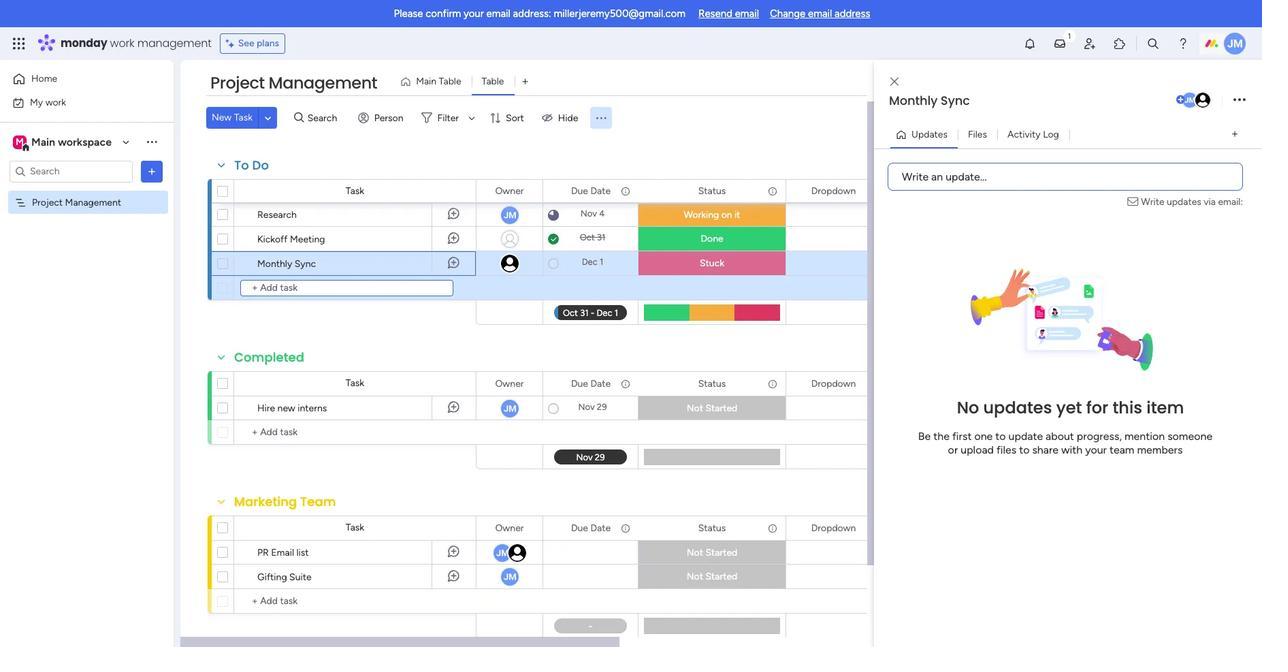 Task type: vqa. For each thing, say whether or not it's contained in the screenshot.
Add to favorites image
no



Task type: locate. For each thing, give the bounding box(es) containing it.
date for 3rd status field from the bottom
[[591, 185, 611, 197]]

1 vertical spatial work
[[45, 96, 66, 108]]

email right change at top right
[[809, 7, 833, 20]]

select product image
[[12, 37, 26, 50]]

3 email from the left
[[809, 7, 833, 20]]

project up new task
[[210, 72, 265, 94]]

1 vertical spatial your
[[1086, 443, 1108, 456]]

due date field for owner field corresponding to third status field
[[568, 376, 615, 391]]

monthly sync down the kickoff meeting
[[258, 258, 316, 270]]

0 vertical spatial main
[[416, 76, 437, 87]]

0 horizontal spatial sync
[[295, 258, 316, 270]]

0 horizontal spatial table
[[439, 76, 462, 87]]

+ add task text field down meeting
[[240, 280, 454, 296]]

management inside project management field
[[269, 72, 377, 94]]

project management inside list box
[[32, 197, 121, 208]]

this
[[1113, 396, 1143, 419]]

2 status from the top
[[699, 185, 726, 197]]

main inside button
[[416, 76, 437, 87]]

2 vertical spatial not
[[687, 571, 704, 582]]

4 due date field from the top
[[568, 521, 615, 536]]

+ Add task text field
[[240, 280, 454, 296], [241, 424, 454, 441], [241, 593, 454, 610]]

working
[[684, 209, 720, 221]]

your down progress,
[[1086, 443, 1108, 456]]

your right confirm
[[464, 7, 484, 20]]

stuck
[[700, 258, 725, 269]]

monthly sync up updates
[[890, 92, 971, 109]]

1 table from the left
[[439, 76, 462, 87]]

owner for fourth status field
[[496, 522, 524, 534]]

1 vertical spatial nov
[[579, 402, 595, 412]]

3 dropdown from the top
[[812, 378, 857, 389]]

workspace image
[[13, 135, 27, 150]]

gifting suite
[[258, 572, 312, 583]]

column information image
[[621, 186, 632, 197], [768, 186, 779, 197], [621, 378, 632, 389], [768, 378, 779, 389], [621, 523, 632, 534], [768, 523, 779, 534]]

main up filter popup button
[[416, 76, 437, 87]]

project management
[[210, 72, 377, 94], [32, 197, 121, 208]]

0 vertical spatial work
[[110, 35, 135, 51]]

0 horizontal spatial main
[[31, 135, 55, 148]]

1 not started from the top
[[687, 403, 738, 414]]

sync down meeting
[[295, 258, 316, 270]]

1 horizontal spatial column information image
[[768, 185, 779, 196]]

0 horizontal spatial column information image
[[621, 185, 632, 196]]

arrow down image
[[464, 110, 480, 126]]

to for fourth status field from the bottom
[[234, 155, 249, 172]]

log
[[1044, 128, 1060, 140]]

updates
[[912, 128, 948, 140]]

2 not from the top
[[687, 547, 704, 559]]

date for fourth status field
[[591, 522, 611, 534]]

1 horizontal spatial write
[[1142, 196, 1165, 207]]

monthly sync
[[890, 92, 971, 109], [258, 258, 316, 270]]

dropdown for fourth status field
[[812, 522, 857, 534]]

gifting
[[258, 572, 287, 583]]

no updates yet for this item
[[958, 396, 1185, 419]]

1 horizontal spatial monthly
[[890, 92, 938, 109]]

2 to do from the top
[[234, 157, 269, 174]]

workspace options image
[[145, 135, 159, 149]]

1 vertical spatial project
[[32, 197, 63, 208]]

3 dropdown field from the top
[[808, 376, 860, 391]]

resend email
[[699, 7, 760, 20]]

3 status field from the top
[[695, 376, 730, 391]]

interns
[[298, 403, 327, 414]]

main table
[[416, 76, 462, 87]]

4 dropdown field from the top
[[808, 521, 860, 536]]

due date field for owner field related to fourth status field from the bottom
[[568, 183, 615, 198]]

4 due date from the top
[[571, 522, 611, 534]]

0 vertical spatial nov
[[581, 208, 597, 219]]

my
[[30, 96, 43, 108]]

nov left 29 at the left bottom
[[579, 402, 595, 412]]

1 due date from the top
[[571, 184, 611, 196]]

dropdown field for third status field
[[808, 376, 860, 391]]

main right workspace "image"
[[31, 135, 55, 148]]

dropdown field for fourth status field
[[808, 521, 860, 536]]

task for fourth status field
[[346, 522, 365, 533]]

3 owner field from the top
[[492, 376, 528, 391]]

monthly
[[890, 92, 938, 109], [258, 258, 292, 270]]

due date for owner field related to fourth status field from the bottom
[[571, 184, 611, 196]]

4 date from the top
[[591, 522, 611, 534]]

1 dropdown field from the top
[[808, 183, 860, 198]]

+ add task text field down suite
[[241, 593, 454, 610]]

0 vertical spatial not
[[687, 403, 704, 414]]

management
[[269, 72, 377, 94], [65, 197, 121, 208]]

project down search in workspace field
[[32, 197, 63, 208]]

4 status field from the top
[[695, 521, 730, 536]]

table up filter
[[439, 76, 462, 87]]

1 horizontal spatial monthly sync
[[890, 92, 971, 109]]

to down the update
[[1020, 443, 1030, 456]]

owner field for third status field
[[492, 376, 528, 391]]

email
[[271, 547, 294, 559]]

3 owner from the top
[[496, 378, 524, 389]]

2 due from the top
[[571, 185, 589, 197]]

email right resend
[[735, 7, 760, 20]]

dapulse addbtn image
[[1177, 95, 1186, 104]]

1 horizontal spatial updates
[[1168, 196, 1202, 207]]

sync inside field
[[941, 92, 971, 109]]

list
[[297, 547, 309, 559]]

nov
[[581, 208, 597, 219], [579, 402, 595, 412]]

owner for 3rd status field from the bottom
[[496, 185, 524, 197]]

please confirm your email address: millerjeremy500@gmail.com
[[394, 7, 686, 20]]

table inside main table button
[[439, 76, 462, 87]]

0 vertical spatial updates
[[1168, 196, 1202, 207]]

new task
[[212, 112, 253, 123]]

dropdown for third status field
[[812, 378, 857, 389]]

0 vertical spatial your
[[464, 7, 484, 20]]

0 vertical spatial project
[[210, 72, 265, 94]]

to
[[234, 155, 249, 172], [234, 157, 249, 174]]

to do for fourth status field from the bottom
[[234, 155, 269, 172]]

1 owner field from the top
[[492, 183, 528, 198]]

Status field
[[695, 183, 730, 198], [695, 184, 730, 199], [695, 376, 730, 391], [695, 521, 730, 536]]

2 vertical spatial not started
[[687, 571, 738, 582]]

progress,
[[1078, 430, 1123, 443]]

monthly down kickoff
[[258, 258, 292, 270]]

0 vertical spatial monthly sync
[[890, 92, 971, 109]]

0 horizontal spatial email
[[487, 7, 511, 20]]

updates for write
[[1168, 196, 1202, 207]]

2 date from the top
[[591, 185, 611, 197]]

1 vertical spatial started
[[706, 547, 738, 559]]

1 status field from the top
[[695, 183, 730, 198]]

1 horizontal spatial your
[[1086, 443, 1108, 456]]

inbox image
[[1054, 37, 1067, 50]]

m
[[16, 136, 24, 147]]

1 horizontal spatial main
[[416, 76, 437, 87]]

monthly down close icon
[[890, 92, 938, 109]]

share
[[1033, 443, 1059, 456]]

options image
[[1234, 91, 1247, 109], [145, 165, 159, 178]]

0 horizontal spatial your
[[464, 7, 484, 20]]

0 horizontal spatial monthly
[[258, 258, 292, 270]]

1 horizontal spatial project management
[[210, 72, 377, 94]]

task for fourth status field from the bottom
[[346, 184, 365, 196]]

options image down workspace options icon
[[145, 165, 159, 178]]

updates button
[[891, 124, 958, 145]]

close image
[[891, 77, 899, 87]]

4 owner from the top
[[496, 522, 524, 534]]

1 not from the top
[[687, 403, 704, 414]]

1 horizontal spatial project
[[210, 72, 265, 94]]

1 date from the top
[[591, 184, 611, 196]]

work right "monday"
[[110, 35, 135, 51]]

0 vertical spatial not started
[[687, 403, 738, 414]]

write inside 'button'
[[903, 170, 929, 183]]

to up the files
[[996, 430, 1007, 443]]

owner
[[496, 184, 524, 196], [496, 185, 524, 197], [496, 378, 524, 389], [496, 522, 524, 534]]

dropdown
[[812, 184, 857, 196], [812, 185, 857, 197], [812, 378, 857, 389], [812, 522, 857, 534]]

1 vertical spatial project management
[[32, 197, 121, 208]]

work right the my
[[45, 96, 66, 108]]

nov for working
[[581, 208, 597, 219]]

1 vertical spatial monthly sync
[[258, 258, 316, 270]]

date
[[591, 184, 611, 196], [591, 185, 611, 197], [591, 378, 611, 389], [591, 522, 611, 534]]

home button
[[8, 68, 146, 90]]

sort
[[506, 112, 524, 124]]

2 table from the left
[[482, 76, 504, 87]]

1 horizontal spatial sync
[[941, 92, 971, 109]]

files button
[[958, 124, 998, 145]]

0 horizontal spatial write
[[903, 170, 929, 183]]

working on it
[[684, 209, 741, 221]]

angle down image
[[265, 113, 271, 123]]

1 image
[[1064, 28, 1076, 43]]

1 horizontal spatial to
[[1020, 443, 1030, 456]]

owner field for fourth status field from the bottom
[[492, 183, 528, 198]]

1 horizontal spatial table
[[482, 76, 504, 87]]

0 vertical spatial + add task text field
[[240, 280, 454, 296]]

write left via
[[1142, 196, 1165, 207]]

4 status from the top
[[699, 522, 726, 534]]

29
[[597, 402, 607, 412]]

1 due from the top
[[571, 184, 589, 196]]

2 horizontal spatial email
[[809, 7, 833, 20]]

management down search in workspace field
[[65, 197, 121, 208]]

write for write an update...
[[903, 170, 929, 183]]

options image up add view image
[[1234, 91, 1247, 109]]

1 to do field from the top
[[231, 155, 273, 173]]

4 dropdown from the top
[[812, 522, 857, 534]]

2 do from the top
[[252, 157, 269, 174]]

project inside field
[[210, 72, 265, 94]]

1 vertical spatial not
[[687, 547, 704, 559]]

0 horizontal spatial project
[[32, 197, 63, 208]]

3 status from the top
[[699, 378, 726, 389]]

write an update...
[[903, 170, 988, 183]]

management
[[137, 35, 212, 51]]

2 started from the top
[[706, 547, 738, 559]]

1 vertical spatial options image
[[145, 165, 159, 178]]

2 owner from the top
[[496, 185, 524, 197]]

2 dropdown field from the top
[[808, 184, 860, 199]]

1 due date field from the top
[[568, 183, 615, 198]]

column information image for due date
[[621, 185, 632, 196]]

1 vertical spatial main
[[31, 135, 55, 148]]

status for fourth status field
[[699, 522, 726, 534]]

email for change email address
[[809, 7, 833, 20]]

0 vertical spatial monthly
[[890, 92, 938, 109]]

write left an
[[903, 170, 929, 183]]

1 vertical spatial write
[[1142, 196, 1165, 207]]

on
[[722, 209, 733, 221]]

due
[[571, 184, 589, 196], [571, 185, 589, 197], [571, 378, 589, 389], [571, 522, 589, 534]]

write updates via email:
[[1142, 196, 1244, 207]]

work
[[110, 35, 135, 51], [45, 96, 66, 108]]

Dropdown field
[[808, 183, 860, 198], [808, 184, 860, 199], [808, 376, 860, 391], [808, 521, 860, 536]]

3 started from the top
[[706, 571, 738, 582]]

meeting
[[290, 234, 325, 245]]

dec 1
[[582, 257, 604, 267]]

1 to do from the top
[[234, 155, 269, 172]]

due date for 3rd status field from the bottom owner field
[[571, 185, 611, 197]]

3 due date from the top
[[571, 378, 611, 389]]

0 vertical spatial to
[[996, 430, 1007, 443]]

3 due date field from the top
[[568, 376, 615, 391]]

resend
[[699, 7, 733, 20]]

not started for list
[[687, 547, 738, 559]]

0 horizontal spatial management
[[65, 197, 121, 208]]

millerjeremy500@gmail.com
[[554, 7, 686, 20]]

updates left via
[[1168, 196, 1202, 207]]

2 due date from the top
[[571, 185, 611, 197]]

email left address:
[[487, 7, 511, 20]]

1 column information image from the left
[[621, 185, 632, 196]]

to do field for 3rd status field from the bottom owner field
[[231, 157, 273, 174]]

0 vertical spatial sync
[[941, 92, 971, 109]]

project management inside field
[[210, 72, 377, 94]]

activity log button
[[998, 124, 1070, 145]]

4 owner field from the top
[[492, 521, 528, 536]]

1
[[600, 257, 604, 267]]

0 horizontal spatial updates
[[984, 396, 1053, 419]]

work inside button
[[45, 96, 66, 108]]

2 to from the top
[[234, 157, 249, 174]]

suite
[[290, 572, 312, 583]]

not
[[687, 403, 704, 414], [687, 547, 704, 559], [687, 571, 704, 582]]

not started
[[687, 403, 738, 414], [687, 547, 738, 559], [687, 571, 738, 582]]

hire
[[258, 403, 275, 414]]

1 horizontal spatial options image
[[1234, 91, 1247, 109]]

nov 4
[[581, 208, 605, 219]]

due date field for owner field associated with fourth status field
[[568, 521, 615, 536]]

updates up the update
[[984, 396, 1053, 419]]

1 started from the top
[[706, 403, 738, 414]]

resend email link
[[699, 7, 760, 20]]

project management down search in workspace field
[[32, 197, 121, 208]]

2 to do field from the top
[[231, 157, 273, 174]]

+ add task text field down interns
[[241, 424, 454, 441]]

3 due from the top
[[571, 378, 589, 389]]

To Do field
[[231, 155, 273, 173], [231, 157, 273, 174]]

0 vertical spatial management
[[269, 72, 377, 94]]

new task button
[[206, 107, 258, 129]]

0 horizontal spatial project management
[[32, 197, 121, 208]]

2 vertical spatial started
[[706, 571, 738, 582]]

status for third status field
[[699, 378, 726, 389]]

Due Date field
[[568, 183, 615, 198], [568, 184, 615, 199], [568, 376, 615, 391], [568, 521, 615, 536]]

task
[[234, 112, 253, 123], [346, 184, 365, 196], [346, 185, 365, 197], [346, 377, 365, 389], [346, 522, 365, 533]]

1 status from the top
[[699, 184, 726, 196]]

2 status field from the top
[[695, 184, 730, 199]]

3 date from the top
[[591, 378, 611, 389]]

2 dropdown from the top
[[812, 185, 857, 197]]

management up the search "field"
[[269, 72, 377, 94]]

sync up the files on the right top
[[941, 92, 971, 109]]

Owner field
[[492, 183, 528, 198], [492, 184, 528, 199], [492, 376, 528, 391], [492, 521, 528, 536]]

monday work management
[[61, 35, 212, 51]]

v2 search image
[[294, 110, 304, 126]]

1 owner from the top
[[496, 184, 524, 196]]

updates
[[1168, 196, 1202, 207], [984, 396, 1053, 419]]

Project Management field
[[207, 72, 381, 95]]

an
[[932, 170, 944, 183]]

1 dropdown from the top
[[812, 184, 857, 196]]

Monthly Sync field
[[886, 92, 1174, 110]]

status
[[699, 184, 726, 196], [699, 185, 726, 197], [699, 378, 726, 389], [699, 522, 726, 534]]

2 email from the left
[[735, 7, 760, 20]]

filter button
[[416, 107, 480, 129]]

owner field for 3rd status field from the bottom
[[492, 184, 528, 199]]

first
[[953, 430, 972, 443]]

0 vertical spatial options image
[[1234, 91, 1247, 109]]

work for monday
[[110, 35, 135, 51]]

1 horizontal spatial management
[[269, 72, 377, 94]]

main inside workspace selection element
[[31, 135, 55, 148]]

2 due date field from the top
[[568, 184, 615, 199]]

0 horizontal spatial work
[[45, 96, 66, 108]]

project management up v2 search image
[[210, 72, 377, 94]]

due date for owner field corresponding to third status field
[[571, 378, 611, 389]]

2 column information image from the left
[[768, 185, 779, 196]]

jeremy miller image
[[1182, 91, 1200, 109]]

4 due from the top
[[571, 522, 589, 534]]

not for interns
[[687, 403, 704, 414]]

option
[[0, 190, 174, 193]]

1 vertical spatial updates
[[984, 396, 1053, 419]]

main workspace
[[31, 135, 112, 148]]

to do
[[234, 155, 269, 172], [234, 157, 269, 174]]

0 vertical spatial project management
[[210, 72, 377, 94]]

team
[[300, 493, 336, 510]]

marketing
[[234, 493, 297, 510]]

column information image
[[621, 185, 632, 196], [768, 185, 779, 196]]

2 owner field from the top
[[492, 184, 528, 199]]

1 vertical spatial management
[[65, 197, 121, 208]]

1 do from the top
[[252, 155, 269, 172]]

help image
[[1177, 37, 1191, 50]]

hire new interns
[[258, 403, 327, 414]]

0 vertical spatial started
[[706, 403, 738, 414]]

do for 3rd status field from the bottom
[[252, 157, 269, 174]]

1 horizontal spatial email
[[735, 7, 760, 20]]

table left add view icon
[[482, 76, 504, 87]]

2 not started from the top
[[687, 547, 738, 559]]

project
[[210, 72, 265, 94], [32, 197, 63, 208]]

0 vertical spatial write
[[903, 170, 929, 183]]

1 to from the top
[[234, 155, 249, 172]]

your inside 'be the first one to update about progress, mention someone or upload files to share with your team members'
[[1086, 443, 1108, 456]]

1 vertical spatial not started
[[687, 547, 738, 559]]

nov left the 4 at the top
[[581, 208, 597, 219]]

1 horizontal spatial work
[[110, 35, 135, 51]]

1 email from the left
[[487, 7, 511, 20]]

activity log
[[1008, 128, 1060, 140]]



Task type: describe. For each thing, give the bounding box(es) containing it.
person button
[[353, 107, 412, 129]]

change email address link
[[770, 7, 871, 20]]

jeremy miller image
[[1225, 33, 1247, 54]]

see plans button
[[220, 33, 286, 54]]

menu image
[[595, 111, 609, 125]]

mention
[[1125, 430, 1166, 443]]

main for main workspace
[[31, 135, 55, 148]]

write for write updates via email:
[[1142, 196, 1165, 207]]

owner for third status field
[[496, 378, 524, 389]]

the
[[934, 430, 950, 443]]

nov for not
[[579, 402, 595, 412]]

0 horizontal spatial to
[[996, 430, 1007, 443]]

task inside new task button
[[234, 112, 253, 123]]

3 not from the top
[[687, 571, 704, 582]]

monthly inside field
[[890, 92, 938, 109]]

status for 3rd status field from the bottom
[[699, 185, 726, 197]]

due date for owner field associated with fourth status field
[[571, 522, 611, 534]]

research
[[258, 209, 297, 221]]

dropdown field for fourth status field from the bottom
[[808, 183, 860, 198]]

table inside table button
[[482, 76, 504, 87]]

kickoff meeting
[[258, 234, 325, 245]]

filter
[[438, 112, 459, 124]]

envelope o image
[[1128, 194, 1142, 209]]

files
[[997, 443, 1017, 456]]

due for fourth status field from the bottom
[[571, 184, 589, 196]]

add view image
[[523, 77, 528, 87]]

apps image
[[1114, 37, 1127, 50]]

add view image
[[1233, 129, 1239, 140]]

oct
[[580, 232, 595, 243]]

terryturtle85@gmail.com image
[[1195, 91, 1213, 109]]

item
[[1147, 396, 1185, 419]]

notifications image
[[1024, 37, 1037, 50]]

hide button
[[537, 107, 587, 129]]

monthly sync inside field
[[890, 92, 971, 109]]

to for 3rd status field from the bottom
[[234, 157, 249, 174]]

date for fourth status field from the bottom
[[591, 184, 611, 196]]

plans
[[257, 37, 279, 49]]

team
[[1110, 443, 1135, 456]]

main for main table
[[416, 76, 437, 87]]

see plans
[[238, 37, 279, 49]]

31
[[597, 232, 606, 243]]

work for my
[[45, 96, 66, 108]]

upload
[[961, 443, 995, 456]]

pr
[[258, 547, 269, 559]]

Search in workspace field
[[29, 163, 114, 179]]

2 vertical spatial + add task text field
[[241, 593, 454, 610]]

updates for no
[[984, 396, 1053, 419]]

home
[[31, 73, 57, 84]]

about
[[1046, 430, 1075, 443]]

see
[[238, 37, 255, 49]]

pr email list
[[258, 547, 309, 559]]

someone
[[1168, 430, 1213, 443]]

my work
[[30, 96, 66, 108]]

started for interns
[[706, 403, 738, 414]]

please
[[394, 7, 423, 20]]

Marketing Team field
[[231, 493, 340, 511]]

oct 31
[[580, 232, 606, 243]]

project inside list box
[[32, 197, 63, 208]]

Search field
[[304, 108, 345, 127]]

confirm
[[426, 7, 461, 20]]

workspace
[[58, 135, 112, 148]]

monday
[[61, 35, 107, 51]]

sort button
[[484, 107, 533, 129]]

address
[[835, 7, 871, 20]]

it
[[735, 209, 741, 221]]

do for fourth status field from the bottom
[[252, 155, 269, 172]]

dropdown for fourth status field from the bottom
[[812, 184, 857, 196]]

with
[[1062, 443, 1083, 456]]

my work button
[[8, 92, 146, 113]]

table button
[[472, 71, 515, 93]]

search everything image
[[1147, 37, 1161, 50]]

email:
[[1219, 196, 1244, 207]]

be the first one to update about progress, mention someone or upload files to share with your team members
[[919, 430, 1213, 456]]

dec
[[582, 257, 598, 267]]

0 horizontal spatial monthly sync
[[258, 258, 316, 270]]

be
[[919, 430, 931, 443]]

due for fourth status field
[[571, 522, 589, 534]]

change email address
[[770, 7, 871, 20]]

write an update... button
[[888, 162, 1244, 190]]

nov 29
[[579, 402, 607, 412]]

to do for 3rd status field from the bottom
[[234, 157, 269, 174]]

workspace selection element
[[13, 134, 114, 152]]

no
[[958, 396, 980, 419]]

project management list box
[[0, 188, 174, 398]]

done
[[701, 233, 724, 245]]

1 vertical spatial monthly
[[258, 258, 292, 270]]

due for 3rd status field from the bottom
[[571, 185, 589, 197]]

new
[[212, 112, 232, 123]]

members
[[1138, 443, 1184, 456]]

3 not started from the top
[[687, 571, 738, 582]]

person
[[374, 112, 404, 124]]

0 horizontal spatial options image
[[145, 165, 159, 178]]

1 vertical spatial + add task text field
[[241, 424, 454, 441]]

update
[[1009, 430, 1044, 443]]

not started for interns
[[687, 403, 738, 414]]

completed
[[234, 349, 305, 366]]

yet
[[1057, 396, 1083, 419]]

1 vertical spatial to
[[1020, 443, 1030, 456]]

or
[[949, 443, 959, 456]]

update...
[[946, 170, 988, 183]]

owner for fourth status field from the bottom
[[496, 184, 524, 196]]

dropdown for 3rd status field from the bottom
[[812, 185, 857, 197]]

date for third status field
[[591, 378, 611, 389]]

v2 done deadline image
[[548, 233, 559, 246]]

main table button
[[395, 71, 472, 93]]

owner field for fourth status field
[[492, 521, 528, 536]]

1 vertical spatial sync
[[295, 258, 316, 270]]

started for list
[[706, 547, 738, 559]]

email for resend email
[[735, 7, 760, 20]]

management inside project management list box
[[65, 197, 121, 208]]

address:
[[513, 7, 552, 20]]

due for third status field
[[571, 378, 589, 389]]

Completed field
[[231, 349, 308, 366]]

status for fourth status field from the bottom
[[699, 184, 726, 196]]

marketing team
[[234, 493, 336, 510]]

invite members image
[[1084, 37, 1097, 50]]

task for 3rd status field from the bottom
[[346, 185, 365, 197]]

task for third status field
[[346, 377, 365, 389]]

to do field for owner field related to fourth status field from the bottom
[[231, 155, 273, 173]]

column information image for status
[[768, 185, 779, 196]]

activity
[[1008, 128, 1041, 140]]

kickoff
[[258, 234, 288, 245]]

for
[[1087, 396, 1109, 419]]

due date field for 3rd status field from the bottom owner field
[[568, 184, 615, 199]]

dropdown field for 3rd status field from the bottom
[[808, 184, 860, 199]]

via
[[1205, 196, 1217, 207]]

4
[[600, 208, 605, 219]]

not for list
[[687, 547, 704, 559]]



